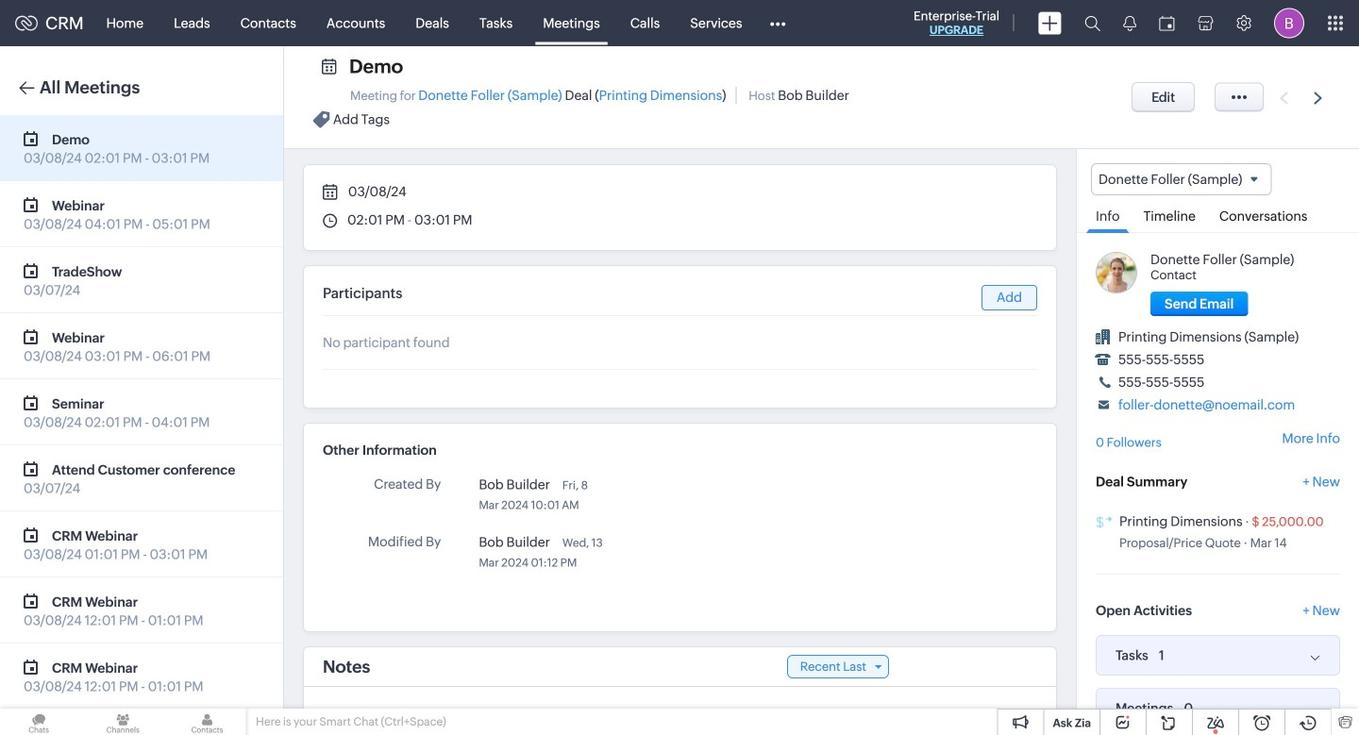 Task type: locate. For each thing, give the bounding box(es) containing it.
None field
[[1091, 163, 1272, 196]]

profile element
[[1263, 0, 1316, 46]]

None button
[[1132, 82, 1195, 112], [1151, 292, 1248, 316], [1132, 82, 1195, 112], [1151, 292, 1248, 316]]

search element
[[1073, 0, 1112, 46]]

profile image
[[1274, 8, 1304, 38]]

previous record image
[[1280, 92, 1288, 104]]

create menu element
[[1027, 0, 1073, 46]]



Task type: describe. For each thing, give the bounding box(es) containing it.
logo image
[[15, 16, 38, 31]]

signals image
[[1123, 15, 1136, 31]]

calendar image
[[1159, 16, 1175, 31]]

search image
[[1084, 15, 1101, 31]]

Other Modules field
[[757, 8, 798, 38]]

create menu image
[[1038, 12, 1062, 34]]

contacts image
[[168, 709, 246, 735]]

next record image
[[1314, 92, 1326, 104]]

signals element
[[1112, 0, 1148, 46]]

channels image
[[84, 709, 162, 735]]

chats image
[[0, 709, 78, 735]]



